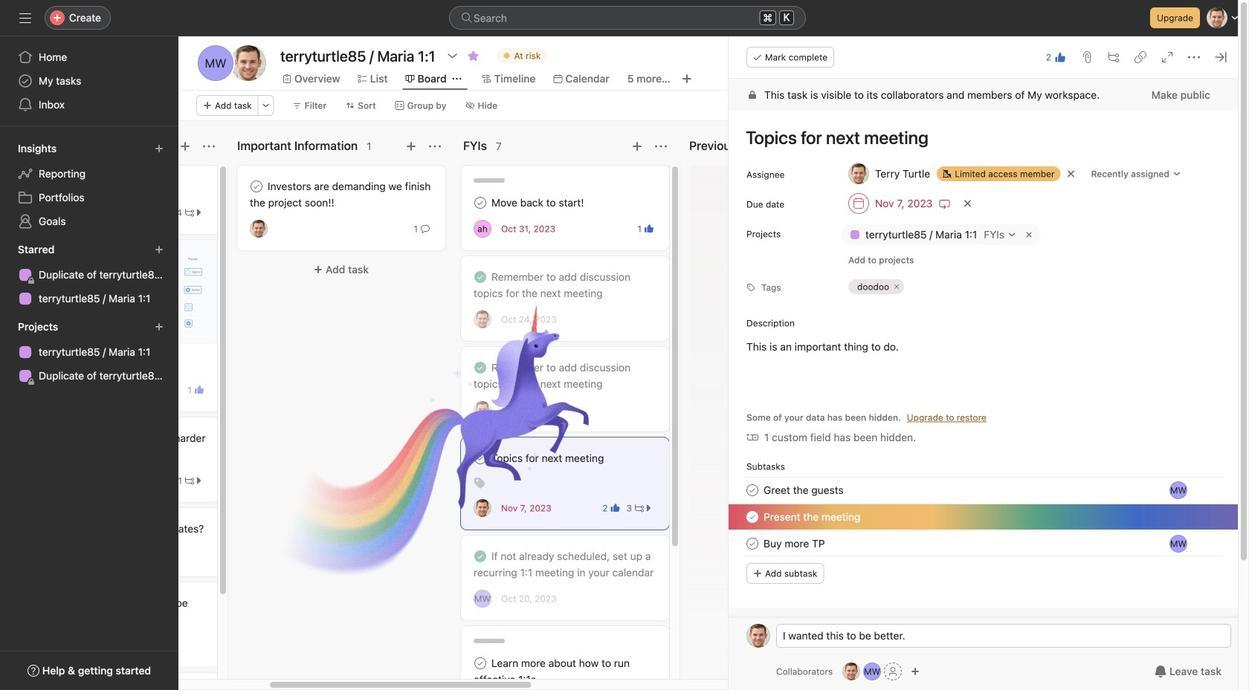 Task type: vqa. For each thing, say whether or not it's contained in the screenshot.
More section actions icon to the right
yes



Task type: locate. For each thing, give the bounding box(es) containing it.
0 horizontal spatial add or remove collaborators image
[[843, 663, 860, 681]]

toggle assignee popover image
[[250, 220, 268, 238], [474, 220, 492, 238], [474, 311, 492, 329], [474, 402, 492, 419], [1170, 482, 1188, 500], [474, 500, 492, 518], [474, 590, 492, 608]]

1 horizontal spatial more section actions image
[[655, 141, 667, 152]]

Completed checkbox
[[471, 268, 489, 286], [471, 548, 489, 566]]

1 horizontal spatial add task image
[[631, 141, 643, 152]]

1 vertical spatial completed checkbox
[[471, 548, 489, 566]]

mark complete image
[[248, 178, 265, 196], [744, 482, 761, 500], [744, 509, 761, 527], [471, 655, 489, 673]]

add or remove collaborators image left add or remove collaborators image
[[843, 663, 860, 681]]

copy task link image
[[1135, 51, 1147, 63]]

Mark complete checkbox
[[471, 450, 489, 468], [744, 482, 761, 500]]

0 vertical spatial completed image
[[471, 268, 489, 286]]

2 add task image from the left
[[631, 141, 643, 152]]

2 vertical spatial completed image
[[471, 548, 489, 566]]

0 horizontal spatial 2 likes. you liked this task image
[[611, 504, 620, 513]]

2 likes. you liked this task image
[[1054, 51, 1066, 63], [611, 504, 620, 513]]

Completed checkbox
[[471, 359, 489, 377]]

0 comments. click to go to subtask details and comments image
[[1208, 512, 1220, 524]]

1 add task image from the left
[[405, 141, 417, 152]]

add or remove collaborators image right add or remove collaborators image
[[911, 668, 920, 677]]

2 more section actions image from the left
[[655, 141, 667, 152]]

main content
[[729, 79, 1238, 691]]

1 horizontal spatial mark complete checkbox
[[744, 482, 761, 500]]

1 vertical spatial 2 likes. you liked this task image
[[611, 504, 620, 513]]

Mark complete checkbox
[[248, 178, 265, 196], [471, 194, 489, 212], [744, 509, 761, 527], [744, 535, 761, 553], [471, 655, 489, 673]]

add tab image
[[681, 73, 693, 85]]

2 list item from the top
[[729, 504, 1238, 531]]

0 vertical spatial task name text field
[[736, 120, 1220, 155]]

1 comment image
[[421, 225, 430, 233]]

0 vertical spatial mark complete checkbox
[[471, 450, 489, 468]]

attachments: add a file to this task, topics for next meeting image
[[1081, 51, 1093, 63]]

3 list item from the top
[[729, 531, 1238, 558]]

0 vertical spatial 2 likes. you liked this task image
[[1054, 51, 1066, 63]]

2 completed checkbox from the top
[[471, 548, 489, 566]]

2 completed image from the top
[[471, 359, 489, 377]]

toggle assignee popover image
[[1170, 535, 1188, 553]]

0 horizontal spatial more section actions image
[[429, 141, 441, 152]]

open user profile image
[[747, 625, 770, 648]]

show options image
[[447, 50, 458, 62]]

0 vertical spatial completed checkbox
[[471, 268, 489, 286]]

1 vertical spatial completed image
[[471, 359, 489, 377]]

global element
[[0, 36, 178, 126]]

task name text field up task name text box at the bottom of the page
[[764, 483, 844, 499]]

completed image
[[471, 268, 489, 286], [471, 359, 489, 377], [471, 548, 489, 566]]

task name text field up 'clear due date' image
[[736, 120, 1220, 155]]

None text field
[[277, 42, 439, 69]]

add or remove collaborators image
[[843, 663, 860, 681], [911, 668, 920, 677]]

mark complete image
[[471, 194, 489, 212], [471, 450, 489, 468], [744, 535, 761, 553]]

1 horizontal spatial 2 likes. you liked this task image
[[1054, 51, 1066, 63]]

1 list item from the top
[[729, 477, 1238, 504]]

1 vertical spatial mark complete checkbox
[[744, 482, 761, 500]]

list item
[[729, 477, 1238, 504], [729, 504, 1238, 531], [729, 531, 1238, 558]]

None field
[[449, 6, 806, 30]]

more section actions image
[[429, 141, 441, 152], [655, 141, 667, 152]]

more section actions image
[[203, 141, 215, 152]]

projects element
[[0, 314, 178, 391]]

2 vertical spatial mark complete image
[[744, 535, 761, 553]]

1 more section actions image from the left
[[429, 141, 441, 152]]

Task Name text field
[[736, 120, 1220, 155], [764, 483, 844, 499], [764, 536, 825, 553]]

0 horizontal spatial add task image
[[405, 141, 417, 152]]

add task image
[[405, 141, 417, 152], [631, 141, 643, 152]]

task name text field down task name text box at the bottom of the page
[[764, 536, 825, 553]]

close details image
[[1215, 51, 1227, 63]]

1 vertical spatial mark complete image
[[471, 450, 489, 468]]



Task type: describe. For each thing, give the bounding box(es) containing it.
0 horizontal spatial mark complete checkbox
[[471, 450, 489, 468]]

1 completed image from the top
[[471, 268, 489, 286]]

more actions image
[[261, 101, 270, 110]]

Search tasks, projects, and more text field
[[449, 6, 806, 30]]

2 vertical spatial task name text field
[[764, 536, 825, 553]]

clear due date image
[[963, 199, 972, 208]]

add task image for first more section actions icon from left
[[405, 141, 417, 152]]

topics for next meeting dialog
[[729, 36, 1249, 691]]

1 like. you liked this task image
[[195, 386, 204, 395]]

remove image
[[1023, 229, 1035, 241]]

remove image
[[892, 283, 901, 291]]

main content inside topics for next meeting dialog
[[729, 79, 1238, 691]]

remove assignee image
[[1067, 170, 1076, 178]]

add task image for second more section actions icon from left
[[631, 141, 643, 152]]

3 completed image from the top
[[471, 548, 489, 566]]

hide sidebar image
[[19, 12, 31, 24]]

0 vertical spatial mark complete image
[[471, 194, 489, 212]]

2 likes. you liked this task image inside topics for next meeting dialog
[[1054, 51, 1066, 63]]

1 horizontal spatial add or remove collaborators image
[[911, 668, 920, 677]]

starred element
[[0, 236, 178, 314]]

mark complete image inside "list item"
[[744, 535, 761, 553]]

add task image
[[179, 141, 191, 152]]

add or remove collaborators image
[[863, 663, 881, 681]]

Task Name text field
[[764, 509, 861, 526]]

insights element
[[0, 135, 178, 236]]

add subtask image
[[1108, 51, 1120, 63]]

1 like. you liked this task image
[[645, 225, 654, 233]]

1 vertical spatial task name text field
[[764, 483, 844, 499]]

full screen image
[[1162, 51, 1173, 63]]

more actions for this task image
[[1188, 51, 1200, 63]]

tab actions image
[[453, 74, 462, 83]]

remove from starred image
[[467, 50, 479, 62]]

mark complete checkbox inside main content
[[744, 482, 761, 500]]

1 completed checkbox from the top
[[471, 268, 489, 286]]

new insights image
[[155, 144, 164, 153]]



